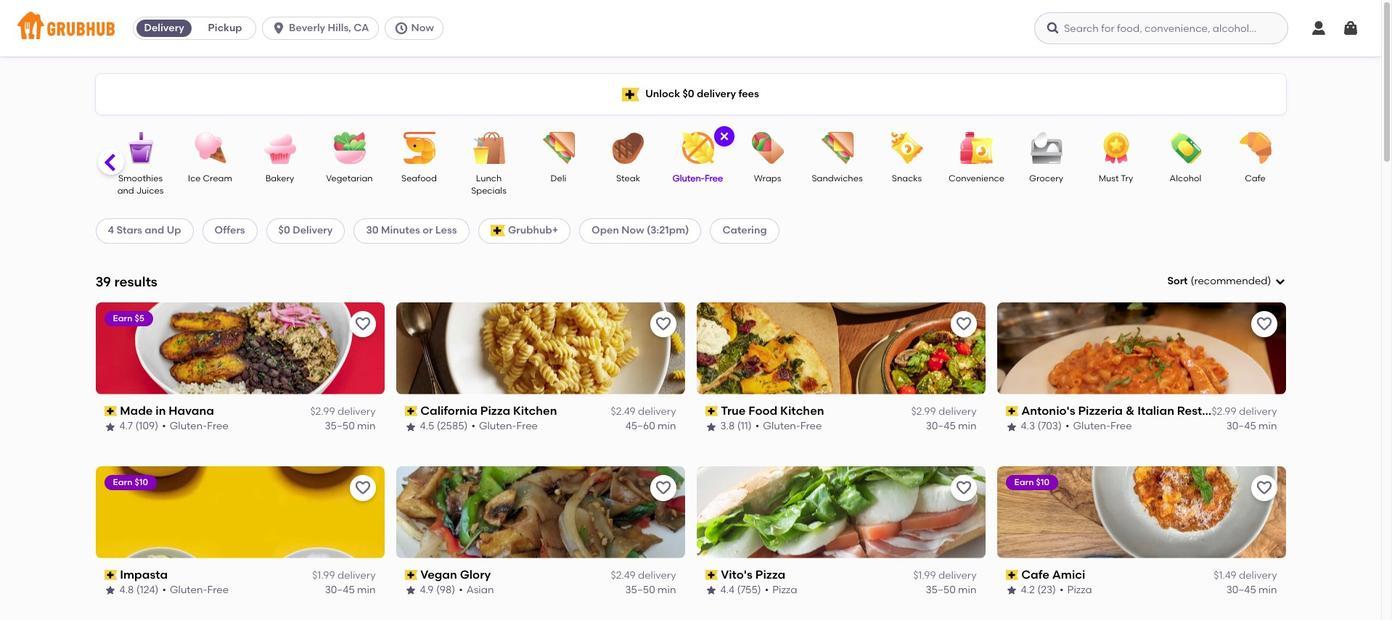 Task type: locate. For each thing, give the bounding box(es) containing it.
svg image
[[272, 21, 286, 36], [1046, 21, 1061, 36], [718, 131, 730, 142], [1275, 276, 1286, 288]]

vegetarian
[[326, 174, 373, 184]]

$1.99 for vito's pizza
[[914, 570, 936, 582]]

1 horizontal spatial svg image
[[1311, 20, 1328, 37]]

1 $2.49 from the top
[[611, 406, 636, 418]]

or
[[423, 225, 433, 237]]

pizza down amici
[[1068, 585, 1093, 597]]

1 $1.99 from the left
[[312, 570, 335, 582]]

2 $2.49 delivery from the top
[[611, 570, 676, 582]]

1 horizontal spatial grubhub plus flag logo image
[[622, 87, 640, 101]]

$2.99 for antonio's pizzeria & italian restaurant
[[1212, 406, 1237, 418]]

delivery for antonio's
[[1239, 406, 1278, 418]]

1 horizontal spatial $10
[[1036, 478, 1050, 488]]

3 $2.99 from the left
[[1212, 406, 1237, 418]]

catering
[[723, 225, 767, 237]]

free
[[705, 174, 723, 184], [207, 421, 229, 433], [517, 421, 538, 433], [801, 421, 822, 433], [1111, 421, 1132, 433], [207, 585, 229, 597]]

earn down 4.7
[[113, 478, 133, 488]]

0 horizontal spatial $10
[[135, 478, 148, 488]]

pickup
[[208, 22, 242, 34]]

1 horizontal spatial • pizza
[[1060, 585, 1093, 597]]

0 horizontal spatial $2.99
[[310, 406, 335, 418]]

0 horizontal spatial $1.99
[[312, 570, 335, 582]]

cafe for cafe
[[1245, 174, 1266, 184]]

1 vertical spatial cafe
[[1022, 568, 1050, 582]]

save this restaurant image for antonio's pizzeria & italian restaurant
[[1256, 316, 1273, 333]]

0 horizontal spatial and
[[117, 186, 134, 196]]

star icon image left 4.7
[[104, 422, 116, 433]]

4.5 (2585)
[[420, 421, 468, 433]]

kitchen for true food kitchen
[[781, 404, 825, 418]]

must
[[1099, 174, 1119, 184]]

0 vertical spatial $0
[[683, 88, 695, 100]]

35–50 for vito's pizza
[[926, 585, 956, 597]]

gluten- for true
[[763, 421, 801, 433]]

• pizza right (755)
[[765, 585, 798, 597]]

$2.99
[[310, 406, 335, 418], [912, 406, 936, 418], [1212, 406, 1237, 418]]

3.8 (11)
[[721, 421, 752, 433]]

save this restaurant image
[[354, 480, 371, 497], [655, 480, 672, 497], [955, 480, 973, 497]]

30–45 for true food kitchen
[[926, 421, 956, 433]]

2 horizontal spatial subscription pass image
[[705, 571, 718, 581]]

subscription pass image left antonio's
[[1006, 407, 1019, 417]]

earn $10 for cafe amici
[[1015, 478, 1050, 488]]

min for california
[[658, 421, 676, 433]]

1 earn $10 from the left
[[113, 478, 148, 488]]

2 horizontal spatial 35–50 min
[[926, 585, 977, 597]]

30–45 for impasta
[[325, 585, 355, 597]]

snacks
[[892, 174, 922, 184]]

free down &
[[1111, 421, 1132, 433]]

subscription pass image left vegan
[[405, 571, 418, 581]]

california pizza kitchen
[[421, 404, 557, 418]]

subscription pass image left california
[[405, 407, 418, 417]]

2 $1.99 delivery from the left
[[914, 570, 977, 582]]

grocery image
[[1021, 132, 1072, 164]]

star icon image left 4.3
[[1006, 422, 1018, 433]]

ca
[[354, 22, 369, 34]]

$2.99 delivery for true food kitchen
[[912, 406, 977, 418]]

delivery left pickup
[[144, 22, 184, 34]]

2 horizontal spatial 35–50
[[926, 585, 956, 597]]

subscription pass image
[[104, 407, 117, 417], [405, 571, 418, 581], [705, 571, 718, 581]]

and down smoothies
[[117, 186, 134, 196]]

2 $2.99 delivery from the left
[[912, 406, 977, 418]]

• pizza
[[765, 585, 798, 597], [1060, 585, 1093, 597]]

kitchen
[[513, 404, 557, 418], [781, 404, 825, 418]]

open now (3:21pm)
[[592, 225, 689, 237]]

star icon image for antonio's pizzeria & italian restaurant
[[1006, 422, 1018, 433]]

1 $2.49 delivery from the top
[[611, 406, 676, 418]]

subscription pass image for vegan glory
[[405, 571, 418, 581]]

0 horizontal spatial save this restaurant image
[[354, 480, 371, 497]]

star icon image
[[104, 422, 116, 433], [405, 422, 416, 433], [705, 422, 717, 433], [1006, 422, 1018, 433], [104, 586, 116, 597], [405, 586, 416, 597], [705, 586, 717, 597], [1006, 586, 1018, 597]]

• right (124) at the bottom left of page
[[162, 585, 166, 597]]

1 vertical spatial delivery
[[293, 225, 333, 237]]

0 vertical spatial and
[[117, 186, 134, 196]]

subscription pass image left vito's
[[705, 571, 718, 581]]

30–45 min for antonio's pizzeria & italian restaurant
[[1227, 421, 1278, 433]]

35–50 min
[[325, 421, 376, 433], [626, 585, 676, 597], [926, 585, 977, 597]]

star icon image left 4.4
[[705, 586, 717, 597]]

pizzeria
[[1079, 404, 1123, 418]]

0 horizontal spatial delivery
[[144, 22, 184, 34]]

)
[[1268, 275, 1272, 288]]

delivery
[[697, 88, 736, 100], [338, 406, 376, 418], [638, 406, 676, 418], [939, 406, 977, 418], [1239, 406, 1278, 418], [338, 570, 376, 582], [638, 570, 676, 582], [939, 570, 977, 582], [1239, 570, 1278, 582]]

0 horizontal spatial kitchen
[[513, 404, 557, 418]]

gluten- down "true food kitchen" on the bottom right of the page
[[763, 421, 801, 433]]

and left the up
[[145, 225, 164, 237]]

2 $1.99 from the left
[[914, 570, 936, 582]]

sort ( recommended )
[[1168, 275, 1272, 288]]

save this restaurant button
[[350, 311, 376, 337], [650, 311, 676, 337], [951, 311, 977, 337], [1251, 311, 1278, 337], [350, 475, 376, 502], [650, 475, 676, 502], [951, 475, 977, 502], [1251, 475, 1278, 502]]

35–50 for made in havana
[[325, 421, 355, 433]]

30–45
[[926, 421, 956, 433], [1227, 421, 1257, 433], [325, 585, 355, 597], [1227, 585, 1257, 597]]

convenience
[[949, 174, 1005, 184]]

true food kitchen
[[721, 404, 825, 418]]

gluten-
[[673, 174, 705, 184], [170, 421, 207, 433], [479, 421, 517, 433], [763, 421, 801, 433], [1074, 421, 1111, 433], [170, 585, 207, 597]]

subscription pass image left impasta
[[104, 571, 117, 581]]

grubhub plus flag logo image
[[622, 87, 640, 101], [491, 225, 505, 237]]

and
[[117, 186, 134, 196], [145, 225, 164, 237]]

30–45 min for cafe amici
[[1227, 585, 1278, 597]]

delivery for cafe
[[1239, 570, 1278, 582]]

star icon image left the 4.5
[[405, 422, 416, 433]]

4.4 (755)
[[721, 585, 761, 597]]

$2.49
[[611, 406, 636, 418], [611, 570, 636, 582]]

1 $10 from the left
[[135, 478, 148, 488]]

$1.99 delivery for impasta
[[312, 570, 376, 582]]

star icon image for vegan glory
[[405, 586, 416, 597]]

•
[[162, 421, 166, 433], [472, 421, 476, 433], [756, 421, 760, 433], [1066, 421, 1070, 433], [162, 585, 166, 597], [459, 585, 463, 597], [765, 585, 769, 597], [1060, 585, 1064, 597]]

1 horizontal spatial earn $10
[[1015, 478, 1050, 488]]

save this restaurant image for california pizza kitchen
[[655, 316, 672, 333]]

$1.99 delivery
[[312, 570, 376, 582], [914, 570, 977, 582]]

subscription pass image for vito's pizza
[[705, 571, 718, 581]]

star icon image left the 4.9
[[405, 586, 416, 597]]

earn $10
[[113, 478, 148, 488], [1015, 478, 1050, 488]]

svg image inside now button
[[394, 21, 408, 36]]

0 horizontal spatial now
[[411, 22, 434, 34]]

gluten- right (124) at the bottom left of page
[[170, 585, 207, 597]]

0 horizontal spatial subscription pass image
[[104, 407, 117, 417]]

kitchen right 'food'
[[781, 404, 825, 418]]

3 $2.99 delivery from the left
[[1212, 406, 1278, 418]]

2 save this restaurant image from the left
[[655, 480, 672, 497]]

1 vertical spatial $2.49
[[611, 570, 636, 582]]

$2.49 delivery
[[611, 406, 676, 418], [611, 570, 676, 582]]

antonio's pizzeria & italian restaurant logo image
[[997, 303, 1286, 395]]

gluten- down california pizza kitchen
[[479, 421, 517, 433]]

(98)
[[436, 585, 455, 597]]

subscription pass image
[[405, 407, 418, 417], [705, 407, 718, 417], [1006, 407, 1019, 417], [104, 571, 117, 581], [1006, 571, 1019, 581]]

• gluten-free for pizza
[[472, 421, 538, 433]]

1 vertical spatial and
[[145, 225, 164, 237]]

1 vertical spatial now
[[622, 225, 644, 237]]

$0 down bakery
[[279, 225, 290, 237]]

lunch specials image
[[464, 132, 514, 164]]

earn left $5
[[113, 314, 133, 324]]

• down made in havana
[[162, 421, 166, 433]]

1 $2.99 from the left
[[310, 406, 335, 418]]

smoothies
[[118, 174, 163, 184]]

0 vertical spatial delivery
[[144, 22, 184, 34]]

Search for food, convenience, alcohol... search field
[[1035, 12, 1289, 44]]

35–50
[[325, 421, 355, 433], [626, 585, 656, 597], [926, 585, 956, 597]]

now right "open"
[[622, 225, 644, 237]]

$10 down 4.3 (703)
[[1036, 478, 1050, 488]]

subscription pass image left true
[[705, 407, 718, 417]]

free for true
[[801, 421, 822, 433]]

1 horizontal spatial 35–50
[[626, 585, 656, 597]]

ice cream image
[[185, 132, 236, 164]]

$0 right unlock
[[683, 88, 695, 100]]

free down "true food kitchen" on the bottom right of the page
[[801, 421, 822, 433]]

• for vito's pizza
[[765, 585, 769, 597]]

subscription pass image left "made"
[[104, 407, 117, 417]]

delivery for true
[[939, 406, 977, 418]]

1 horizontal spatial subscription pass image
[[405, 571, 418, 581]]

• for vegan glory
[[459, 585, 463, 597]]

2 earn $10 from the left
[[1015, 478, 1050, 488]]

in
[[156, 404, 166, 418]]

restaurant
[[1178, 404, 1241, 418]]

earn for impasta
[[113, 478, 133, 488]]

earn $10 down 4.7
[[113, 478, 148, 488]]

min for true
[[959, 421, 977, 433]]

• pizza for cafe amici
[[1060, 585, 1093, 597]]

1 horizontal spatial now
[[622, 225, 644, 237]]

• gluten-free down "true food kitchen" on the bottom right of the page
[[756, 421, 822, 433]]

$10
[[135, 478, 148, 488], [1036, 478, 1050, 488]]

star icon image left 4.8
[[104, 586, 116, 597]]

star icon image for true food kitchen
[[705, 422, 717, 433]]

and inside smoothies and juices
[[117, 186, 134, 196]]

delivery
[[144, 22, 184, 34], [293, 225, 333, 237]]

$1.99
[[312, 570, 335, 582], [914, 570, 936, 582]]

• right (23)
[[1060, 585, 1064, 597]]

0 horizontal spatial cafe
[[1022, 568, 1050, 582]]

svg image
[[1311, 20, 1328, 37], [1343, 20, 1360, 37], [394, 21, 408, 36]]

deli image
[[533, 132, 584, 164]]

• gluten-free down havana
[[162, 421, 229, 433]]

• right (98)
[[459, 585, 463, 597]]

earn $5
[[113, 314, 144, 324]]

&
[[1126, 404, 1135, 418]]

sandwiches image
[[812, 132, 863, 164]]

earn $10 down 4.3
[[1015, 478, 1050, 488]]

4.9 (98)
[[420, 585, 455, 597]]

2 $2.49 from the top
[[611, 570, 636, 582]]

2 horizontal spatial $2.99 delivery
[[1212, 406, 1278, 418]]

ice cream
[[188, 174, 232, 184]]

gluten- down havana
[[170, 421, 207, 433]]

delivery for made
[[338, 406, 376, 418]]

1 $2.99 delivery from the left
[[310, 406, 376, 418]]

gluten- down pizzeria
[[1074, 421, 1111, 433]]

• right (755)
[[765, 585, 769, 597]]

1 horizontal spatial 35–50 min
[[626, 585, 676, 597]]

2 • pizza from the left
[[1060, 585, 1093, 597]]

0 horizontal spatial $1.99 delivery
[[312, 570, 376, 582]]

1 $1.99 delivery from the left
[[312, 570, 376, 582]]

bakery image
[[255, 132, 305, 164]]

min for antonio's
[[1259, 421, 1278, 433]]

0 horizontal spatial svg image
[[394, 21, 408, 36]]

35–50 min for vegan glory
[[626, 585, 676, 597]]

1 horizontal spatial $2.99 delivery
[[912, 406, 977, 418]]

0 vertical spatial now
[[411, 22, 434, 34]]

gluten-free
[[673, 174, 723, 184]]

0 horizontal spatial 35–50
[[325, 421, 355, 433]]

havana
[[169, 404, 214, 418]]

free for california
[[517, 421, 538, 433]]

0 vertical spatial $2.49 delivery
[[611, 406, 676, 418]]

impasta
[[120, 568, 168, 582]]

• pizza down amici
[[1060, 585, 1093, 597]]

• gluten-free down pizzeria
[[1066, 421, 1132, 433]]

earn $10 for impasta
[[113, 478, 148, 488]]

2 $2.99 from the left
[[912, 406, 936, 418]]

1 horizontal spatial $0
[[683, 88, 695, 100]]

1 horizontal spatial save this restaurant image
[[655, 480, 672, 497]]

3.8
[[721, 421, 735, 433]]

2 kitchen from the left
[[781, 404, 825, 418]]

subscription pass image left cafe amici
[[1006, 571, 1019, 581]]

kitchen down california pizza kitchen logo
[[513, 404, 557, 418]]

1 vertical spatial grubhub plus flag logo image
[[491, 225, 505, 237]]

min
[[357, 421, 376, 433], [658, 421, 676, 433], [959, 421, 977, 433], [1259, 421, 1278, 433], [357, 585, 376, 597], [658, 585, 676, 597], [959, 585, 977, 597], [1259, 585, 1278, 597]]

2 horizontal spatial $2.99
[[1212, 406, 1237, 418]]

beverly
[[289, 22, 325, 34]]

• gluten-free
[[162, 421, 229, 433], [472, 421, 538, 433], [756, 421, 822, 433], [1066, 421, 1132, 433], [162, 585, 229, 597]]

italian
[[1138, 404, 1175, 418]]

lunch specials
[[471, 174, 507, 196]]

star icon image for vito's pizza
[[705, 586, 717, 597]]

$10 down 4.7 (109)
[[135, 478, 148, 488]]

seafood image
[[394, 132, 445, 164]]

0 horizontal spatial 35–50 min
[[325, 421, 376, 433]]

30–45 min for impasta
[[325, 585, 376, 597]]

star icon image left the 4.2
[[1006, 586, 1018, 597]]

now inside button
[[411, 22, 434, 34]]

min for vegan
[[658, 585, 676, 597]]

1 horizontal spatial $1.99
[[914, 570, 936, 582]]

now right ca
[[411, 22, 434, 34]]

2 horizontal spatial save this restaurant image
[[955, 480, 973, 497]]

4.3
[[1021, 421, 1036, 433]]

subscription pass image for california pizza kitchen
[[405, 407, 418, 417]]

• right (703)
[[1066, 421, 1070, 433]]

3 save this restaurant image from the left
[[955, 480, 973, 497]]

earn down 4.3
[[1015, 478, 1034, 488]]

grubhub plus flag logo image for unlock $0 delivery fees
[[622, 87, 640, 101]]

free down california pizza kitchen
[[517, 421, 538, 433]]

subscription pass image for made in havana
[[104, 407, 117, 417]]

1 horizontal spatial $1.99 delivery
[[914, 570, 977, 582]]

• right (2585)
[[472, 421, 476, 433]]

0 horizontal spatial earn $10
[[113, 478, 148, 488]]

cafe up 4.2 (23)
[[1022, 568, 1050, 582]]

0 vertical spatial $2.49
[[611, 406, 636, 418]]

1 horizontal spatial kitchen
[[781, 404, 825, 418]]

1 • pizza from the left
[[765, 585, 798, 597]]

1 vertical spatial $0
[[279, 225, 290, 237]]

star icon image left 3.8
[[705, 422, 717, 433]]

$10 for cafe amici
[[1036, 478, 1050, 488]]

now
[[411, 22, 434, 34], [622, 225, 644, 237]]

delivery for california
[[638, 406, 676, 418]]

0 vertical spatial grubhub plus flag logo image
[[622, 87, 640, 101]]

2 horizontal spatial svg image
[[1343, 20, 1360, 37]]

• gluten-free down california pizza kitchen
[[472, 421, 538, 433]]

grubhub+
[[508, 225, 558, 237]]

1 vertical spatial $2.49 delivery
[[611, 570, 676, 582]]

open
[[592, 225, 619, 237]]

cafe
[[1245, 174, 1266, 184], [1022, 568, 1050, 582]]

$2.99 for made in havana
[[310, 406, 335, 418]]

0 horizontal spatial $0
[[279, 225, 290, 237]]

grubhub plus flag logo image left grubhub+ in the left of the page
[[491, 225, 505, 237]]

vito's
[[721, 568, 753, 582]]

1 kitchen from the left
[[513, 404, 557, 418]]

delivery left 30
[[293, 225, 333, 237]]

4
[[108, 225, 114, 237]]

cafe amici
[[1022, 568, 1086, 582]]

1 horizontal spatial cafe
[[1245, 174, 1266, 184]]

free down havana
[[207, 421, 229, 433]]

cafe down cafe image
[[1245, 174, 1266, 184]]

unlock
[[646, 88, 680, 100]]

4.7 (109)
[[119, 421, 158, 433]]

save this restaurant image
[[354, 316, 371, 333], [655, 316, 672, 333], [955, 316, 973, 333], [1256, 316, 1273, 333], [1256, 480, 1273, 497]]

star icon image for impasta
[[104, 586, 116, 597]]

0 horizontal spatial $2.99 delivery
[[310, 406, 376, 418]]

0 horizontal spatial • pizza
[[765, 585, 798, 597]]

grocery
[[1030, 174, 1064, 184]]

$0 delivery
[[279, 225, 333, 237]]

(109)
[[135, 421, 158, 433]]

$0
[[683, 88, 695, 100], [279, 225, 290, 237]]

1 horizontal spatial $2.99
[[912, 406, 936, 418]]

recommended
[[1195, 275, 1268, 288]]

• gluten-free for in
[[162, 421, 229, 433]]

• right (11)
[[756, 421, 760, 433]]

pizza
[[481, 404, 511, 418], [756, 568, 786, 582], [773, 585, 798, 597], [1068, 585, 1093, 597]]

0 horizontal spatial grubhub plus flag logo image
[[491, 225, 505, 237]]

4 stars and up
[[108, 225, 181, 237]]

2 $10 from the left
[[1036, 478, 1050, 488]]

$2.49 delivery for california pizza kitchen
[[611, 406, 676, 418]]

grubhub plus flag logo image for grubhub+
[[491, 225, 505, 237]]

None field
[[1168, 274, 1286, 289]]

0 vertical spatial cafe
[[1245, 174, 1266, 184]]

save this restaurant image for vito's pizza
[[955, 480, 973, 497]]

svg image inside beverly hills, ca button
[[272, 21, 286, 36]]

lunch
[[476, 174, 502, 184]]

free for antonio's
[[1111, 421, 1132, 433]]

30
[[366, 225, 379, 237]]

• gluten-free for food
[[756, 421, 822, 433]]

grubhub plus flag logo image left unlock
[[622, 87, 640, 101]]



Task type: vqa. For each thing, say whether or not it's contained in the screenshot.


Task type: describe. For each thing, give the bounding box(es) containing it.
30–45 min for true food kitchen
[[926, 421, 977, 433]]

• pizza for vito's pizza
[[765, 585, 798, 597]]

earn for made in havana
[[113, 314, 133, 324]]

beverly hills, ca button
[[262, 17, 384, 40]]

antonio's pizzeria & italian restaurant
[[1022, 404, 1241, 418]]

45–60 min
[[626, 421, 676, 433]]

(703)
[[1038, 421, 1062, 433]]

$10 for impasta
[[135, 478, 148, 488]]

$2.99 delivery for made in havana
[[310, 406, 376, 418]]

• for made in havana
[[162, 421, 166, 433]]

star icon image for california pizza kitchen
[[405, 422, 416, 433]]

ice
[[188, 174, 201, 184]]

convenience image
[[952, 132, 1002, 164]]

kitchen for california pizza kitchen
[[513, 404, 557, 418]]

$1.49 delivery
[[1214, 570, 1278, 582]]

45–60
[[626, 421, 656, 433]]

pickup button
[[195, 17, 256, 40]]

39
[[95, 273, 111, 290]]

california pizza kitchen logo image
[[396, 303, 685, 395]]

35–50 for vegan glory
[[626, 585, 656, 597]]

save this restaurant image for true food kitchen
[[955, 316, 973, 333]]

35–50 min for made in havana
[[325, 421, 376, 433]]

none field containing sort
[[1168, 274, 1286, 289]]

antonio's
[[1022, 404, 1076, 418]]

stars
[[117, 225, 142, 237]]

free right (124) at the bottom left of page
[[207, 585, 229, 597]]

• gluten-free for pizzeria
[[1066, 421, 1132, 433]]

smoothies and juices
[[117, 174, 164, 196]]

vegan
[[421, 568, 457, 582]]

• gluten-free right (124) at the bottom left of page
[[162, 585, 229, 597]]

cafe amici logo image
[[997, 467, 1286, 559]]

4.8 (124)
[[119, 585, 159, 597]]

must try
[[1099, 174, 1134, 184]]

30–45 for antonio's pizzeria & italian restaurant
[[1227, 421, 1257, 433]]

smoothies and juices image
[[115, 132, 166, 164]]

39 results
[[95, 273, 158, 290]]

4.9
[[420, 585, 434, 597]]

star icon image for made in havana
[[104, 422, 116, 433]]

star icon image for cafe amici
[[1006, 586, 1018, 597]]

$2.99 delivery for antonio's pizzeria & italian restaurant
[[1212, 406, 1278, 418]]

offers
[[215, 225, 245, 237]]

subscription pass image for impasta
[[104, 571, 117, 581]]

alcohol
[[1170, 174, 1202, 184]]

4.2 (23)
[[1021, 585, 1057, 597]]

asian
[[467, 585, 494, 597]]

sort
[[1168, 275, 1188, 288]]

results
[[114, 273, 158, 290]]

snacks image
[[882, 132, 933, 164]]

$1.99 delivery for vito's pizza
[[914, 570, 977, 582]]

deli
[[551, 174, 567, 184]]

min for cafe
[[1259, 585, 1278, 597]]

unlock $0 delivery fees
[[646, 88, 759, 100]]

(11)
[[738, 421, 752, 433]]

wraps image
[[742, 132, 793, 164]]

bakery
[[266, 174, 294, 184]]

seafood
[[402, 174, 437, 184]]

try
[[1121, 174, 1134, 184]]

food
[[749, 404, 778, 418]]

gluten- for california
[[479, 421, 517, 433]]

$2.49 delivery for vegan glory
[[611, 570, 676, 582]]

amici
[[1053, 568, 1086, 582]]

1 save this restaurant image from the left
[[354, 480, 371, 497]]

4.5
[[420, 421, 435, 433]]

specials
[[471, 186, 507, 196]]

svg image inside field
[[1275, 276, 1286, 288]]

cafe for cafe amici
[[1022, 568, 1050, 582]]

• asian
[[459, 585, 494, 597]]

minutes
[[381, 225, 420, 237]]

delivery for vegan
[[638, 570, 676, 582]]

steak
[[616, 174, 640, 184]]

(3:21pm)
[[647, 225, 689, 237]]

free down 'gluten free' image
[[705, 174, 723, 184]]

pizza right california
[[481, 404, 511, 418]]

impasta logo image
[[95, 467, 384, 559]]

made in havana logo image
[[95, 303, 384, 395]]

(124)
[[136, 585, 159, 597]]

steak image
[[603, 132, 654, 164]]

wraps
[[754, 174, 782, 184]]

save this restaurant image for vegan glory
[[655, 480, 672, 497]]

made in havana
[[120, 404, 214, 418]]

true food kitchen logo image
[[697, 303, 986, 395]]

4.4
[[721, 585, 735, 597]]

vito's pizza
[[721, 568, 786, 582]]

vegetarian image
[[324, 132, 375, 164]]

• for antonio's pizzeria & italian restaurant
[[1066, 421, 1070, 433]]

vito's pizza logo image
[[697, 467, 986, 559]]

delivery button
[[134, 17, 195, 40]]

4.8
[[119, 585, 134, 597]]

california
[[421, 404, 478, 418]]

subscription pass image for true food kitchen
[[705, 407, 718, 417]]

(2585)
[[437, 421, 468, 433]]

35–50 min for vito's pizza
[[926, 585, 977, 597]]

free for made
[[207, 421, 229, 433]]

$2.99 for true food kitchen
[[912, 406, 936, 418]]

glory
[[460, 568, 491, 582]]

$2.49 for vegan glory
[[611, 570, 636, 582]]

less
[[436, 225, 457, 237]]

min for made
[[357, 421, 376, 433]]

must try image
[[1091, 132, 1142, 164]]

30 minutes or less
[[366, 225, 457, 237]]

shakes image
[[45, 132, 96, 164]]

beverly hills, ca
[[289, 22, 369, 34]]

main navigation navigation
[[0, 0, 1382, 57]]

earn for cafe amici
[[1015, 478, 1034, 488]]

30–45 for cafe amici
[[1227, 585, 1257, 597]]

vegan glory logo image
[[396, 467, 685, 559]]

$1.99 for impasta
[[312, 570, 335, 582]]

min for vito's
[[959, 585, 977, 597]]

delivery inside button
[[144, 22, 184, 34]]

$5
[[135, 314, 144, 324]]

delivery for vito's
[[939, 570, 977, 582]]

subscription pass image for antonio's pizzeria & italian restaurant
[[1006, 407, 1019, 417]]

pizza down vito's pizza
[[773, 585, 798, 597]]

• for true food kitchen
[[756, 421, 760, 433]]

sandwiches
[[812, 174, 863, 184]]

up
[[167, 225, 181, 237]]

cream
[[203, 174, 232, 184]]

juices
[[136, 186, 164, 196]]

• for impasta
[[162, 585, 166, 597]]

4.3 (703)
[[1021, 421, 1062, 433]]

cafe image
[[1230, 132, 1281, 164]]

gluten- down 'gluten free' image
[[673, 174, 705, 184]]

alcohol image
[[1161, 132, 1212, 164]]

(23)
[[1038, 585, 1057, 597]]

$2.49 for california pizza kitchen
[[611, 406, 636, 418]]

1 horizontal spatial delivery
[[293, 225, 333, 237]]

• for california pizza kitchen
[[472, 421, 476, 433]]

gluten- for antonio's
[[1074, 421, 1111, 433]]

fees
[[739, 88, 759, 100]]

(
[[1191, 275, 1195, 288]]

• for cafe amici
[[1060, 585, 1064, 597]]

gluten free image
[[673, 132, 724, 164]]

gluten- for made
[[170, 421, 207, 433]]

4.7
[[119, 421, 133, 433]]

hills,
[[328, 22, 351, 34]]

subscription pass image for cafe amici
[[1006, 571, 1019, 581]]

pizza up (755)
[[756, 568, 786, 582]]

1 horizontal spatial and
[[145, 225, 164, 237]]

vegan glory
[[421, 568, 491, 582]]

now button
[[384, 17, 449, 40]]



